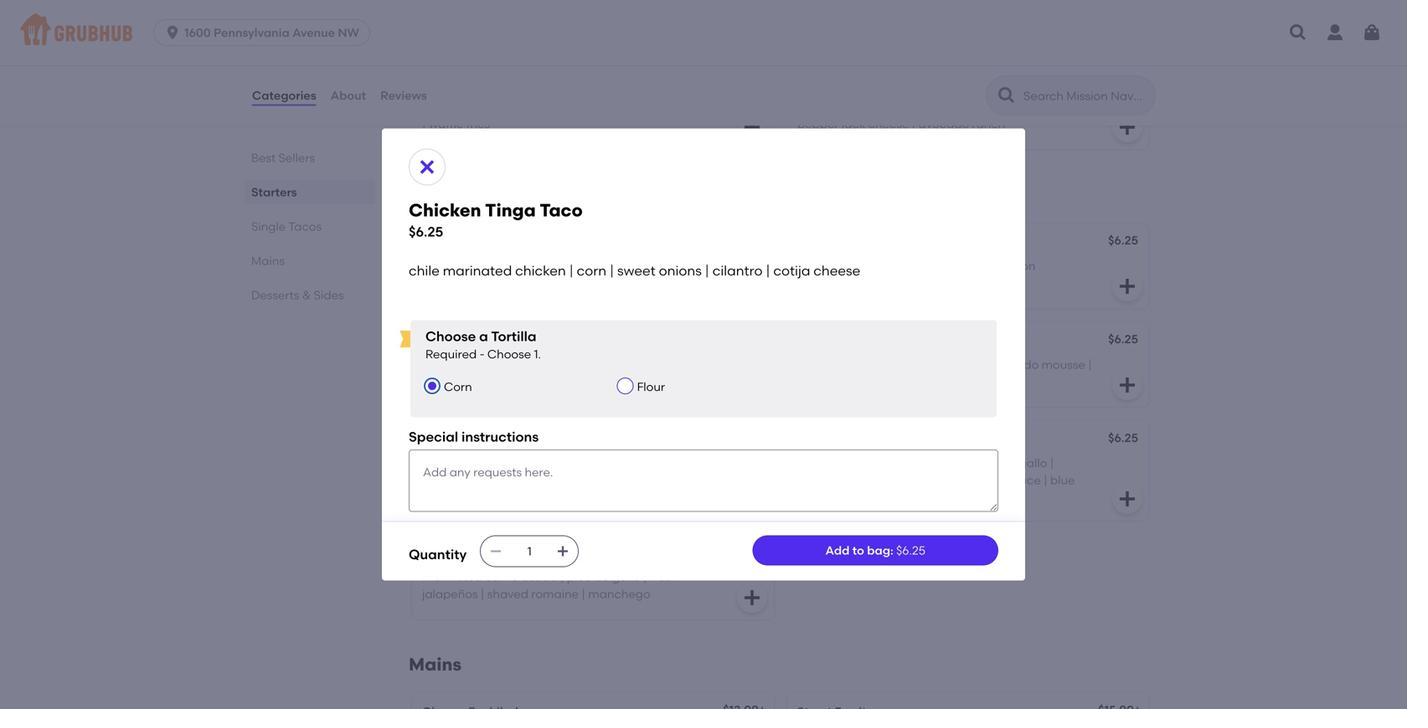 Task type: vqa. For each thing, say whether or not it's contained in the screenshot.
the queso,
no



Task type: locate. For each thing, give the bounding box(es) containing it.
cotija down -
[[475, 375, 507, 389]]

onions right beans
[[1014, 100, 1052, 114]]

to
[[853, 544, 865, 558]]

chile down double
[[409, 263, 440, 279]]

2 horizontal spatial pico
[[974, 456, 999, 471]]

sweet down tortilla
[[604, 358, 637, 372]]

2 vertical spatial chicken
[[515, 358, 559, 372]]

tortilla
[[491, 328, 537, 345]]

0 vertical spatial chicken
[[409, 200, 481, 221]]

cheese down iceberg at right bottom
[[798, 490, 839, 505]]

0 vertical spatial onion
[[1004, 259, 1036, 273]]

slaw
[[661, 456, 686, 471]]

marinated
[[443, 263, 512, 279], [452, 358, 512, 372], [422, 570, 482, 585]]

cotija
[[774, 263, 811, 279], [475, 375, 507, 389]]

choose down tortilla
[[488, 347, 531, 362]]

fresh
[[650, 570, 678, 585]]

gallo inside beer battered haddock | nappa cabbage slaw | pico de gallo | crema | radish
[[468, 473, 496, 488]]

1 horizontal spatial mains
[[409, 654, 462, 676]]

chicken down stack
[[515, 263, 566, 279]]

corn
[[979, 100, 1005, 114], [577, 263, 607, 279], [521, 276, 547, 290], [569, 358, 594, 372]]

de inside crispy shrimp | charred celery | pico de gallo | iceberg lettuce | new mexico buffalo sauce | blue cheese
[[1002, 456, 1017, 471]]

0 vertical spatial gallo
[[1020, 456, 1048, 471]]

sauce for de
[[1007, 473, 1041, 488]]

0 vertical spatial tacos
[[467, 184, 519, 206]]

crema down haddock
[[505, 473, 542, 488]]

$6.25 for pulled pork | salsa verde | avocado | onion
[[1109, 233, 1139, 248]]

taco
[[540, 200, 583, 221], [531, 235, 559, 249], [508, 334, 536, 348], [477, 433, 505, 447], [520, 547, 548, 561]]

corn right 1.
[[569, 358, 594, 372]]

pico down beer
[[422, 473, 447, 488]]

0 horizontal spatial single
[[251, 220, 286, 234]]

cheese up and
[[553, 259, 594, 273]]

0 vertical spatial lettuce
[[639, 259, 678, 273]]

lettuce down shrimp
[[844, 473, 884, 488]]

lettuce inside crispy shrimp | charred celery | pico de gallo | iceberg lettuce | new mexico buffalo sauce | blue cheese
[[844, 473, 884, 488]]

onions inside monterey cheese | caramelized onions | ancho aioli | waffle fries
[[603, 100, 641, 114]]

1 vertical spatial gallo
[[468, 473, 496, 488]]

cilantro inside mushroom | radishes | red onion | avocado mousse | cilantro | alfalfa sprouts | garlic sauce
[[798, 375, 841, 389]]

sweet
[[618, 263, 656, 279], [604, 358, 637, 372]]

1 vertical spatial tacos
[[288, 220, 322, 234]]

1 vertical spatial marinated
[[452, 358, 512, 372]]

cotija left pork
[[774, 263, 811, 279]]

fries
[[466, 117, 490, 131]]

avocado down beans
[[919, 117, 970, 131]]

single tacos
[[409, 184, 519, 206], [251, 220, 322, 234]]

de up the manchego
[[595, 570, 610, 585]]

onions up 'flour'
[[640, 358, 677, 372]]

sauce
[[976, 375, 1011, 389], [1007, 473, 1041, 488]]

chipotle chicken | black beans | corn | onions | pepper jack cheese | avocado ranch
[[798, 100, 1058, 131]]

marinated down the 'beef'
[[443, 263, 512, 279]]

de up the buffalo on the bottom right of the page
[[1002, 456, 1017, 471]]

1 vertical spatial onion
[[947, 358, 979, 372]]

mains up desserts
[[251, 254, 285, 268]]

1 vertical spatial cotija
[[475, 375, 507, 389]]

0 horizontal spatial cilantro
[[422, 375, 466, 389]]

cheese down "black"
[[869, 117, 909, 131]]

single tacos down starters
[[251, 220, 322, 234]]

1 vertical spatial chile marinated chicken | corn | sweet onions | cilantro | cotija cheese
[[422, 358, 684, 389]]

1 vertical spatial crema
[[505, 473, 542, 488]]

1 horizontal spatial cotija
[[774, 263, 811, 279]]

monterey
[[422, 100, 477, 114]]

0 vertical spatial pico
[[974, 456, 999, 471]]

mains down jalapeños
[[409, 654, 462, 676]]

chile
[[409, 263, 440, 279], [422, 358, 449, 372]]

tinga inside chicken tinga taco $6.25
[[485, 200, 536, 221]]

0 horizontal spatial tacos
[[288, 220, 322, 234]]

taco for baja fish taco
[[477, 433, 505, 447]]

single tacos up the 'beef'
[[409, 184, 519, 206]]

cilantro
[[713, 263, 763, 279], [422, 375, 466, 389], [798, 375, 841, 389]]

beer battered haddock | nappa cabbage slaw | pico de gallo | crema | radish
[[422, 456, 693, 488]]

2 horizontal spatial de
[[1002, 456, 1017, 471]]

0 horizontal spatial onion
[[947, 358, 979, 372]]

avocado right "verde" on the right of page
[[944, 259, 995, 273]]

sauce left blue at right bottom
[[1007, 473, 1041, 488]]

1 vertical spatial choose
[[488, 347, 531, 362]]

0 horizontal spatial lettuce
[[639, 259, 678, 273]]

&
[[302, 288, 311, 302]]

chicken
[[409, 200, 481, 221], [422, 334, 470, 348]]

mushroom | radishes | red onion | avocado mousse | cilantro | alfalfa sprouts | garlic sauce
[[798, 358, 1092, 389]]

marinated down chicken tinga taco
[[452, 358, 512, 372]]

cheese up fries
[[480, 100, 520, 114]]

main navigation navigation
[[0, 0, 1408, 65]]

pulled pork | salsa verde | avocado | onion
[[798, 259, 1036, 273]]

best
[[251, 151, 276, 165]]

charred
[[882, 456, 928, 471]]

cilantro down required
[[422, 375, 466, 389]]

carne
[[485, 570, 519, 585]]

de inside beer battered haddock | nappa cabbage slaw | pico de gallo | crema | radish
[[450, 473, 465, 488]]

2 horizontal spatial gallo
[[1020, 456, 1048, 471]]

0 vertical spatial choose
[[426, 328, 476, 345]]

1 horizontal spatial choose
[[488, 347, 531, 362]]

sweet right flour
[[618, 263, 656, 279]]

tacos down starters
[[288, 220, 322, 234]]

chicken down tortilla
[[515, 358, 559, 372]]

1 vertical spatial pico
[[422, 473, 447, 488]]

1 horizontal spatial cilantro
[[713, 263, 763, 279]]

beef
[[466, 259, 492, 273]]

1 vertical spatial single
[[251, 220, 286, 234]]

svg image
[[1289, 23, 1309, 43], [1362, 23, 1383, 43], [164, 24, 181, 41], [1118, 117, 1138, 137], [417, 157, 437, 177], [1118, 375, 1138, 395], [1118, 489, 1138, 509], [490, 545, 503, 559]]

0 vertical spatial avocado
[[919, 117, 970, 131]]

pico up romaine
[[567, 570, 592, 585]]

2 vertical spatial marinated
[[422, 570, 482, 585]]

0 horizontal spatial cotija
[[475, 375, 507, 389]]

waffle
[[429, 117, 464, 131]]

sauce inside mushroom | radishes | red onion | avocado mousse | cilantro | alfalfa sprouts | garlic sauce
[[976, 375, 1011, 389]]

tinga
[[485, 200, 536, 221], [472, 334, 505, 348]]

1 horizontal spatial single
[[409, 184, 463, 206]]

2 vertical spatial avocado
[[988, 358, 1039, 372]]

0 vertical spatial single tacos
[[409, 184, 519, 206]]

svg image
[[742, 117, 762, 137], [742, 276, 762, 297], [1118, 276, 1138, 297], [557, 545, 570, 559], [742, 588, 762, 608]]

1 horizontal spatial lettuce
[[844, 473, 884, 488]]

corn inside chipotle chicken | black beans | corn | onions | pepper jack cheese | avocado ranch
[[979, 100, 1005, 114]]

cotija inside chile marinated chicken | corn | sweet onions | cilantro | cotija cheese
[[475, 375, 507, 389]]

Search Mission Navy Yard search field
[[1022, 88, 1150, 104]]

battered
[[451, 456, 502, 471]]

1 vertical spatial lettuce
[[844, 473, 884, 488]]

sauce inside crispy shrimp | charred celery | pico de gallo | iceberg lettuce | new mexico buffalo sauce | blue cheese
[[1007, 473, 1041, 488]]

0 vertical spatial chicken
[[847, 100, 891, 114]]

alfalfa
[[851, 375, 887, 389]]

0 horizontal spatial de
[[450, 473, 465, 488]]

1 vertical spatial chicken
[[422, 334, 470, 348]]

1 horizontal spatial single tacos
[[409, 184, 519, 206]]

single down starters
[[251, 220, 286, 234]]

0 vertical spatial crema
[[474, 276, 511, 290]]

taco for chicken tinga taco $6.25
[[540, 200, 583, 221]]

0 horizontal spatial pico
[[422, 473, 447, 488]]

crema down beef at top left
[[474, 276, 511, 290]]

flour
[[575, 276, 600, 290]]

buffalo
[[964, 473, 1004, 488]]

|
[[523, 100, 527, 114], [643, 100, 647, 114], [894, 100, 898, 114], [973, 100, 976, 114], [1008, 100, 1012, 114], [1055, 100, 1058, 114], [422, 117, 426, 131], [912, 117, 916, 131], [495, 259, 499, 273], [632, 259, 636, 273], [681, 259, 685, 273], [864, 259, 868, 273], [938, 259, 941, 273], [998, 259, 1001, 273], [569, 263, 574, 279], [610, 263, 614, 279], [705, 263, 710, 279], [766, 263, 770, 279], [467, 276, 471, 290], [514, 276, 518, 290], [562, 358, 566, 372], [597, 358, 601, 372], [680, 358, 684, 372], [862, 358, 865, 372], [919, 358, 923, 372], [982, 358, 986, 372], [1089, 358, 1092, 372], [469, 375, 472, 389], [844, 375, 848, 389], [934, 375, 938, 389], [558, 456, 562, 471], [689, 456, 693, 471], [876, 456, 880, 471], [968, 456, 971, 471], [1051, 456, 1054, 471], [499, 473, 502, 488], [545, 473, 549, 488], [887, 473, 890, 488], [1044, 473, 1048, 488], [561, 570, 564, 585], [644, 570, 647, 585], [481, 587, 485, 602], [582, 587, 586, 602]]

0 horizontal spatial gallo
[[468, 473, 496, 488]]

pico up the buffalo on the bottom right of the page
[[974, 456, 999, 471]]

reviews
[[380, 88, 427, 103]]

marinated up jalapeños
[[422, 570, 482, 585]]

1 horizontal spatial pico
[[567, 570, 592, 585]]

chicken up double
[[409, 200, 481, 221]]

onions left ancho
[[603, 100, 641, 114]]

chile marinated chicken | corn | sweet onions | cilantro | cotija cheese
[[409, 263, 861, 279], [422, 358, 684, 389]]

2 vertical spatial de
[[595, 570, 610, 585]]

sauce right garlic
[[976, 375, 1011, 389]]

desserts
[[251, 288, 299, 302]]

taco inside chicken tinga taco $6.25
[[540, 200, 583, 221]]

blue
[[1051, 473, 1075, 488]]

2 vertical spatial gallo
[[612, 570, 641, 585]]

0 horizontal spatial choose
[[426, 328, 476, 345]]

taco up ground beef | mexican cheese blend | lettuce | tomato | crema | corn and flour tortilla
[[540, 200, 583, 221]]

0 vertical spatial cotija
[[774, 263, 811, 279]]

0 vertical spatial tinga
[[485, 200, 536, 221]]

crema inside ground beef | mexican cheese blend | lettuce | tomato | crema | corn and flour tortilla
[[474, 276, 511, 290]]

tacos
[[467, 184, 519, 206], [288, 220, 322, 234]]

0 vertical spatial sauce
[[976, 375, 1011, 389]]

2 horizontal spatial cilantro
[[798, 375, 841, 389]]

corn down "mexican"
[[521, 276, 547, 290]]

special
[[409, 429, 458, 445]]

avocado
[[919, 117, 970, 131], [944, 259, 995, 273], [988, 358, 1039, 372]]

0 vertical spatial sweet
[[618, 263, 656, 279]]

taco right a
[[508, 334, 536, 348]]

choose up required
[[426, 328, 476, 345]]

$6.25 for marinated carne asada | pico de gallo | fresh jalapeños | shaved romaine | manchego
[[733, 545, 763, 559]]

0 vertical spatial mains
[[251, 254, 285, 268]]

nw
[[338, 26, 359, 40]]

0 vertical spatial de
[[1002, 456, 1017, 471]]

chicken inside chipotle chicken | black beans | corn | onions | pepper jack cheese | avocado ranch
[[847, 100, 891, 114]]

1 vertical spatial sauce
[[1007, 473, 1041, 488]]

1 horizontal spatial de
[[595, 570, 610, 585]]

onions right tortilla
[[659, 263, 702, 279]]

pico
[[974, 456, 999, 471], [422, 473, 447, 488], [567, 570, 592, 585]]

tomato
[[422, 276, 465, 290]]

nappa
[[565, 456, 603, 471]]

chicken left a
[[422, 334, 470, 348]]

single up double
[[409, 184, 463, 206]]

1 horizontal spatial tacos
[[467, 184, 519, 206]]

lettuce up tortilla
[[639, 259, 678, 273]]

chicken up jack at the top
[[847, 100, 891, 114]]

add to bag: $6.25
[[826, 544, 926, 558]]

sweet inside chile marinated chicken | corn | sweet onions | cilantro | cotija cheese
[[604, 358, 637, 372]]

svg image inside '1600 pennsylvania avenue nw' button
[[164, 24, 181, 41]]

cilantro down mushroom
[[798, 375, 841, 389]]

ground
[[422, 259, 463, 273]]

$6.25 inside chicken tinga taco $6.25
[[409, 224, 443, 240]]

cilantro left pulled
[[713, 263, 763, 279]]

single
[[409, 184, 463, 206], [251, 220, 286, 234]]

1 vertical spatial avocado
[[944, 259, 995, 273]]

chile up corn
[[422, 358, 449, 372]]

1 vertical spatial tinga
[[472, 334, 505, 348]]

mexican
[[501, 259, 550, 273]]

corn up ranch
[[979, 100, 1005, 114]]

onion inside mushroom | radishes | red onion | avocado mousse | cilantro | alfalfa sprouts | garlic sauce
[[947, 358, 979, 372]]

Special instructions text field
[[409, 450, 999, 513]]

shrimp
[[834, 456, 873, 471]]

de down battered
[[450, 473, 465, 488]]

$6.25
[[409, 224, 443, 240], [1109, 233, 1139, 248], [1109, 332, 1139, 346], [1109, 431, 1139, 445], [897, 544, 926, 558], [733, 545, 763, 559]]

chicken inside chile marinated chicken | corn | sweet onions | cilantro | cotija cheese
[[515, 358, 559, 372]]

tacos up double beef stack taco
[[467, 184, 519, 206]]

avocado inside mushroom | radishes | red onion | avocado mousse | cilantro | alfalfa sprouts | garlic sauce
[[988, 358, 1039, 372]]

pennsylvania
[[214, 26, 290, 40]]

marinated inside chile marinated chicken | corn | sweet onions | cilantro | cotija cheese
[[452, 358, 512, 372]]

chipotle
[[798, 100, 844, 114]]

taco up asada
[[520, 547, 548, 561]]

taco up battered
[[477, 433, 505, 447]]

chicken inside chicken tinga taco $6.25
[[409, 200, 481, 221]]

onions
[[603, 100, 641, 114], [1014, 100, 1052, 114], [659, 263, 702, 279], [640, 358, 677, 372]]

1 vertical spatial chile
[[422, 358, 449, 372]]

0 horizontal spatial mains
[[251, 254, 285, 268]]

1 vertical spatial de
[[450, 473, 465, 488]]

1 vertical spatial single tacos
[[251, 220, 322, 234]]

1 horizontal spatial gallo
[[612, 570, 641, 585]]

2 vertical spatial pico
[[567, 570, 592, 585]]

cheese inside monterey cheese | caramelized onions | ancho aioli | waffle fries
[[480, 100, 520, 114]]

mushroom
[[798, 358, 859, 372]]

garlic
[[941, 375, 973, 389]]

aioli
[[689, 100, 713, 114]]

caramelized
[[530, 100, 601, 114]]

1 vertical spatial sweet
[[604, 358, 637, 372]]

avocado left mousse
[[988, 358, 1039, 372]]



Task type: describe. For each thing, give the bounding box(es) containing it.
corn
[[444, 380, 472, 394]]

a
[[479, 328, 488, 345]]

pulled
[[798, 259, 833, 273]]

1 horizontal spatial onion
[[1004, 259, 1036, 273]]

avocado inside chipotle chicken | black beans | corn | onions | pepper jack cheese | avocado ranch
[[919, 117, 970, 131]]

0 vertical spatial chile
[[409, 263, 440, 279]]

baja fish taco
[[422, 433, 505, 447]]

beans
[[935, 100, 970, 114]]

blend
[[597, 259, 629, 273]]

salsa
[[871, 259, 900, 273]]

jack
[[842, 117, 866, 131]]

haddock
[[504, 456, 555, 471]]

categories button
[[251, 65, 317, 126]]

cilantro inside chile marinated chicken | corn | sweet onions | cilantro | cotija cheese
[[422, 375, 466, 389]]

sauce for avocado
[[976, 375, 1011, 389]]

Input item quantity number field
[[511, 537, 548, 567]]

gallo inside marinated carne asada | pico de gallo | fresh jalapeños | shaved romaine | manchego
[[612, 570, 641, 585]]

manchego
[[588, 587, 651, 602]]

pico inside beer battered haddock | nappa cabbage slaw | pico de gallo | crema | radish
[[422, 473, 447, 488]]

choose a tortilla required - choose 1.
[[426, 328, 541, 362]]

-
[[480, 347, 485, 362]]

red
[[925, 358, 944, 372]]

mexico
[[920, 473, 961, 488]]

tinga for chicken tinga taco
[[472, 334, 505, 348]]

taco for chicken tinga taco
[[508, 334, 536, 348]]

pork
[[836, 259, 861, 273]]

corn inside ground beef | mexican cheese blend | lettuce | tomato | crema | corn and flour tortilla
[[521, 276, 547, 290]]

radishes
[[868, 358, 916, 372]]

starters
[[251, 185, 297, 199]]

baja
[[422, 433, 449, 447]]

cheese down 1.
[[510, 375, 551, 389]]

sprouts
[[890, 375, 932, 389]]

marinated carne asada | pico de gallo | fresh jalapeños | shaved romaine | manchego
[[422, 570, 678, 602]]

lettuce inside ground beef | mexican cheese blend | lettuce | tomato | crema | corn and flour tortilla
[[639, 259, 678, 273]]

cheese inside crispy shrimp | charred celery | pico de gallo | iceberg lettuce | new mexico buffalo sauce | blue cheese
[[798, 490, 839, 505]]

chicken for chicken tinga taco $6.25
[[409, 200, 481, 221]]

steak
[[484, 547, 517, 561]]

stack
[[495, 235, 528, 249]]

corn right and
[[577, 263, 607, 279]]

tortilla
[[603, 276, 640, 290]]

corn inside chile marinated chicken | corn | sweet onions | cilantro | cotija cheese
[[569, 358, 594, 372]]

pico inside crispy shrimp | charred celery | pico de gallo | iceberg lettuce | new mexico buffalo sauce | blue cheese
[[974, 456, 999, 471]]

about button
[[330, 65, 367, 126]]

new
[[893, 473, 917, 488]]

gallo inside crispy shrimp | charred celery | pico de gallo | iceberg lettuce | new mexico buffalo sauce | blue cheese
[[1020, 456, 1048, 471]]

and
[[549, 276, 572, 290]]

radish
[[552, 473, 587, 488]]

1600 pennsylvania avenue nw
[[184, 26, 359, 40]]

desserts & sides
[[251, 288, 344, 302]]

shaved
[[487, 587, 529, 602]]

celery
[[930, 456, 965, 471]]

sides
[[314, 288, 344, 302]]

pico inside marinated carne asada | pico de gallo | fresh jalapeños | shaved romaine | manchego
[[567, 570, 592, 585]]

chile inside chile marinated chicken | corn | sweet onions | cilantro | cotija cheese
[[422, 358, 449, 372]]

0 vertical spatial single
[[409, 184, 463, 206]]

black
[[900, 100, 932, 114]]

cheese left salsa
[[814, 263, 861, 279]]

double beef stack taco
[[422, 235, 559, 249]]

jalapeños
[[422, 587, 478, 602]]

beer
[[422, 456, 448, 471]]

asada
[[521, 570, 558, 585]]

about
[[331, 88, 366, 103]]

cheese inside chipotle chicken | black beans | corn | onions | pepper jack cheese | avocado ranch
[[869, 117, 909, 131]]

reviews button
[[380, 65, 428, 126]]

$6.25 for mushroom | radishes | red onion | avocado mousse | cilantro | alfalfa sprouts | garlic sauce
[[1109, 332, 1139, 346]]

arrachera steak taco
[[422, 547, 548, 561]]

0 vertical spatial marinated
[[443, 263, 512, 279]]

crispy shrimp | charred celery | pico de gallo | iceberg lettuce | new mexico buffalo sauce | blue cheese
[[798, 456, 1075, 505]]

1 vertical spatial mains
[[409, 654, 462, 676]]

cabbage
[[605, 456, 658, 471]]

$6.25 for crispy shrimp | charred celery | pico de gallo | iceberg lettuce | new mexico buffalo sauce | blue cheese
[[1109, 431, 1139, 445]]

$13.00
[[1103, 74, 1139, 89]]

crema inside beer battered haddock | nappa cabbage slaw | pico de gallo | crema | radish
[[505, 473, 542, 488]]

quantity
[[409, 547, 467, 563]]

1 vertical spatial chicken
[[515, 263, 566, 279]]

1.
[[534, 347, 541, 362]]

taco for arrachera steak taco
[[520, 547, 548, 561]]

arrachera
[[422, 547, 481, 561]]

categories
[[252, 88, 316, 103]]

bag:
[[867, 544, 894, 558]]

add
[[826, 544, 850, 558]]

sellers
[[279, 151, 315, 165]]

fish
[[452, 433, 474, 447]]

avenue
[[293, 26, 335, 40]]

tinga for chicken tinga taco $6.25
[[485, 200, 536, 221]]

mousse
[[1042, 358, 1086, 372]]

chicken for chicken tinga taco
[[422, 334, 470, 348]]

chicken tinga taco
[[422, 334, 536, 348]]

flour
[[637, 380, 665, 394]]

0 horizontal spatial single tacos
[[251, 220, 322, 234]]

crispy
[[798, 456, 831, 471]]

cheese inside ground beef | mexican cheese blend | lettuce | tomato | crema | corn and flour tortilla
[[553, 259, 594, 273]]

marinated inside marinated carne asada | pico de gallo | fresh jalapeños | shaved romaine | manchego
[[422, 570, 482, 585]]

search icon image
[[997, 85, 1017, 106]]

verde
[[903, 259, 935, 273]]

1600
[[184, 26, 211, 40]]

iceberg
[[798, 473, 841, 488]]

required
[[426, 347, 477, 362]]

0 vertical spatial chile marinated chicken | corn | sweet onions | cilantro | cotija cheese
[[409, 263, 861, 279]]

special instructions
[[409, 429, 539, 445]]

de inside marinated carne asada | pico de gallo | fresh jalapeños | shaved romaine | manchego
[[595, 570, 610, 585]]

monterey cheese | caramelized onions | ancho aioli | waffle fries
[[422, 100, 713, 131]]

pepper
[[798, 117, 839, 131]]

romaine
[[531, 587, 579, 602]]

chicken tinga taco $6.25
[[409, 200, 583, 240]]

double
[[422, 235, 463, 249]]

1600 pennsylvania avenue nw button
[[153, 19, 377, 46]]

taco up "mexican"
[[531, 235, 559, 249]]

instructions
[[462, 429, 539, 445]]

ground beef | mexican cheese blend | lettuce | tomato | crema | corn and flour tortilla
[[422, 259, 685, 290]]

onions inside chipotle chicken | black beans | corn | onions | pepper jack cheese | avocado ranch
[[1014, 100, 1052, 114]]

ancho
[[650, 100, 686, 114]]



